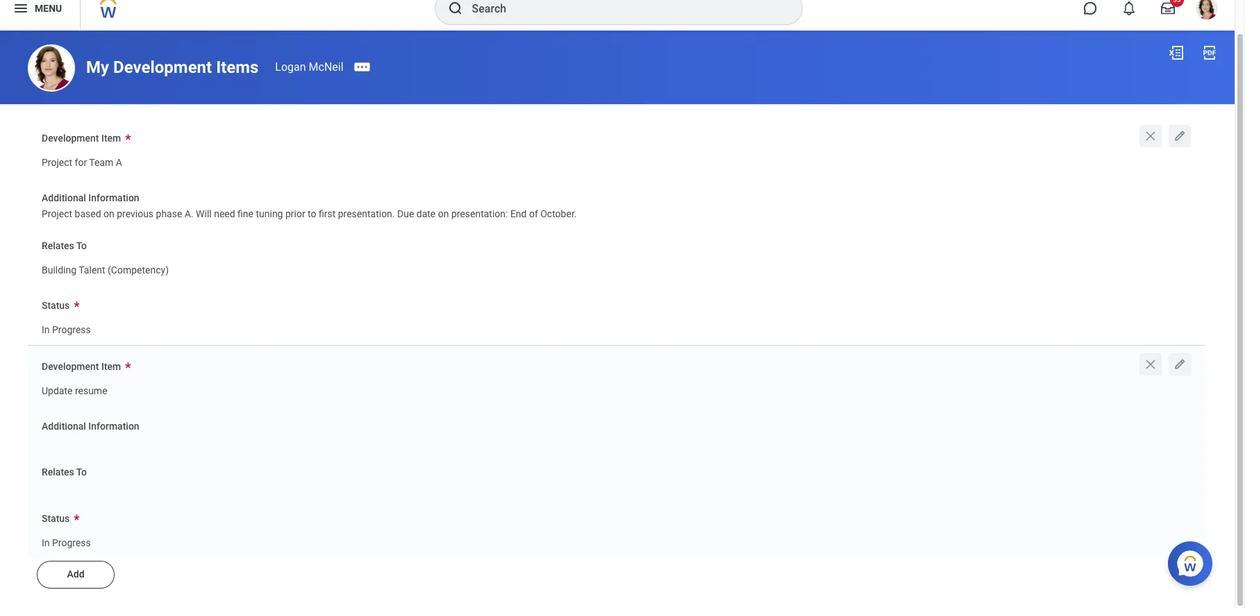 Task type: describe. For each thing, give the bounding box(es) containing it.
2 relates to from the top
[[42, 467, 87, 478]]

logan mcneil
[[275, 60, 343, 74]]

logan mcneil link
[[275, 60, 343, 74]]

0 vertical spatial development
[[113, 57, 212, 77]]

mcneil
[[309, 60, 343, 74]]

update
[[42, 385, 73, 396]]

Search Workday  search field
[[472, 0, 773, 24]]

1 relates to from the top
[[42, 240, 87, 251]]

in for project
[[42, 324, 50, 336]]

presentation:
[[451, 209, 508, 220]]

development item element for in progress text box
[[42, 376, 107, 402]]

building talent (competency)
[[42, 264, 169, 276]]

Project for Team A text field
[[42, 148, 122, 173]]

october.
[[541, 209, 577, 220]]

fine
[[238, 209, 254, 220]]

due
[[397, 209, 414, 220]]

status for project for team a
[[42, 300, 70, 311]]

project inside text field
[[42, 157, 72, 168]]

view printable version (pdf) image
[[1202, 44, 1218, 61]]

menu
[[35, 3, 62, 14]]

add
[[67, 569, 84, 580]]

2 on from the left
[[438, 209, 449, 220]]

edit image for project for team a
[[1173, 129, 1187, 143]]

progress for project
[[52, 324, 91, 336]]

additional for additional information project based on previous phase a. will need fine tuning prior to first presentation. due date on presentation: end of october.
[[42, 193, 86, 204]]

project inside additional information project based on previous phase a. will need fine tuning prior to first presentation. due date on presentation: end of october.
[[42, 209, 72, 220]]

resume
[[75, 385, 107, 396]]

prior
[[285, 209, 305, 220]]

development item for resume
[[42, 361, 121, 372]]

development item element for in progress text field
[[42, 148, 122, 173]]

my development items main content
[[0, 31, 1235, 608]]

in progress for update
[[42, 537, 91, 548]]

team
[[89, 157, 113, 168]]

information for additional information project based on previous phase a. will need fine tuning prior to first presentation. due date on presentation: end of october.
[[88, 193, 139, 204]]

need
[[214, 209, 235, 220]]

update resume
[[42, 385, 107, 396]]

1 relates from the top
[[42, 240, 74, 251]]

information for additional information
[[88, 421, 139, 432]]

1 on from the left
[[103, 209, 114, 220]]

for
[[75, 157, 87, 168]]



Task type: locate. For each thing, give the bounding box(es) containing it.
a.
[[185, 209, 194, 220]]

in down building
[[42, 324, 50, 336]]

edit image right x icon
[[1173, 129, 1187, 143]]

In Progress text field
[[42, 316, 91, 340]]

2 project from the top
[[42, 209, 72, 220]]

development for update resume
[[42, 361, 99, 372]]

in inside text box
[[42, 537, 50, 548]]

edit image for update resume
[[1173, 358, 1187, 371]]

1 vertical spatial relates
[[42, 467, 74, 478]]

additional inside additional information project based on previous phase a. will need fine tuning prior to first presentation. due date on presentation: end of october.
[[42, 193, 86, 204]]

of
[[529, 209, 538, 220]]

status up in progress text box
[[42, 513, 70, 524]]

2 status element from the top
[[42, 528, 91, 554]]

relates down additional information
[[42, 467, 74, 478]]

status element down building
[[42, 315, 91, 341]]

in up 'add' button
[[42, 537, 50, 548]]

1 development item from the top
[[42, 133, 121, 144]]

0 vertical spatial relates to
[[42, 240, 87, 251]]

x image
[[1144, 129, 1158, 143]]

0 vertical spatial development item element
[[42, 148, 122, 173]]

to down additional information
[[76, 467, 87, 478]]

logan
[[275, 60, 306, 74]]

development
[[113, 57, 212, 77], [42, 133, 99, 144], [42, 361, 99, 372]]

development item
[[42, 133, 121, 144], [42, 361, 121, 372]]

0 vertical spatial information
[[88, 193, 139, 204]]

a
[[116, 157, 122, 168]]

1 vertical spatial information
[[88, 421, 139, 432]]

based
[[75, 209, 101, 220]]

talent
[[79, 264, 105, 276]]

information down resume
[[88, 421, 139, 432]]

1 vertical spatial progress
[[52, 537, 91, 548]]

end
[[510, 209, 527, 220]]

1 additional from the top
[[42, 193, 86, 204]]

relates up building
[[42, 240, 74, 251]]

on right based in the left top of the page
[[103, 209, 114, 220]]

additional up based in the left top of the page
[[42, 193, 86, 204]]

2 relates from the top
[[42, 467, 74, 478]]

1 vertical spatial development item
[[42, 361, 121, 372]]

in progress
[[42, 324, 91, 336], [42, 537, 91, 548]]

0 vertical spatial in
[[42, 324, 50, 336]]

2 information from the top
[[88, 421, 139, 432]]

1 vertical spatial development
[[42, 133, 99, 144]]

on
[[103, 209, 114, 220], [438, 209, 449, 220]]

status element up add
[[42, 528, 91, 554]]

project left based in the left top of the page
[[42, 209, 72, 220]]

1 vertical spatial relates to
[[42, 467, 87, 478]]

project
[[42, 157, 72, 168], [42, 209, 72, 220]]

item for update resume
[[101, 361, 121, 372]]

on right date
[[438, 209, 449, 220]]

0 horizontal spatial on
[[103, 209, 114, 220]]

export to excel image
[[1168, 44, 1185, 61]]

profile logan mcneil image
[[1196, 0, 1218, 22]]

0 vertical spatial development item
[[42, 133, 121, 144]]

project left for
[[42, 157, 72, 168]]

to
[[308, 209, 316, 220]]

status element for project
[[42, 315, 91, 341]]

2 status from the top
[[42, 513, 70, 524]]

In Progress text field
[[42, 529, 91, 553]]

relates to
[[42, 240, 87, 251], [42, 467, 87, 478]]

in progress up add
[[42, 537, 91, 548]]

status up in progress text field
[[42, 300, 70, 311]]

menu button
[[0, 0, 80, 31]]

1 vertical spatial development item element
[[42, 376, 107, 402]]

1 status from the top
[[42, 300, 70, 311]]

relates to element
[[42, 255, 169, 281]]

development item up the update resume text field
[[42, 361, 121, 372]]

information
[[88, 193, 139, 204], [88, 421, 139, 432]]

1 project from the top
[[42, 157, 72, 168]]

1 vertical spatial status
[[42, 513, 70, 524]]

x image
[[1144, 358, 1158, 371]]

relates to down additional information
[[42, 467, 87, 478]]

additional
[[42, 193, 86, 204], [42, 421, 86, 432]]

1 edit image from the top
[[1173, 129, 1187, 143]]

progress for update
[[52, 537, 91, 548]]

status for update resume
[[42, 513, 70, 524]]

0 vertical spatial progress
[[52, 324, 91, 336]]

tuning
[[256, 209, 283, 220]]

0 vertical spatial status element
[[42, 315, 91, 341]]

project for team a
[[42, 157, 122, 168]]

0 vertical spatial additional
[[42, 193, 86, 204]]

1 information from the top
[[88, 193, 139, 204]]

development item for for
[[42, 133, 121, 144]]

item up the a
[[101, 133, 121, 144]]

item
[[101, 133, 121, 144], [101, 361, 121, 372]]

in
[[42, 324, 50, 336], [42, 537, 50, 548]]

items
[[216, 57, 259, 77]]

2 in progress from the top
[[42, 537, 91, 548]]

progress
[[52, 324, 91, 336], [52, 537, 91, 548]]

search image
[[447, 0, 464, 17]]

1 vertical spatial project
[[42, 209, 72, 220]]

development up project for team a text field
[[42, 133, 99, 144]]

first
[[319, 209, 336, 220]]

2 development item element from the top
[[42, 376, 107, 402]]

status
[[42, 300, 70, 311], [42, 513, 70, 524]]

1 progress from the top
[[52, 324, 91, 336]]

1 horizontal spatial on
[[438, 209, 449, 220]]

edit image
[[1173, 129, 1187, 143], [1173, 358, 1187, 371]]

additional down update
[[42, 421, 86, 432]]

1 vertical spatial status element
[[42, 528, 91, 554]]

1 vertical spatial to
[[76, 467, 87, 478]]

phase
[[156, 209, 182, 220]]

development item element containing update resume
[[42, 376, 107, 402]]

relates to up building
[[42, 240, 87, 251]]

add button
[[37, 561, 115, 589]]

0 vertical spatial status
[[42, 300, 70, 311]]

my development items
[[86, 57, 259, 77]]

1 vertical spatial additional
[[42, 421, 86, 432]]

progress inside in progress text box
[[52, 537, 91, 548]]

2 development item from the top
[[42, 361, 121, 372]]

0 vertical spatial to
[[76, 240, 87, 251]]

2 vertical spatial development
[[42, 361, 99, 372]]

1 vertical spatial in progress
[[42, 537, 91, 548]]

0 vertical spatial edit image
[[1173, 129, 1187, 143]]

2 additional from the top
[[42, 421, 86, 432]]

development item element
[[42, 148, 122, 173], [42, 376, 107, 402]]

previous
[[117, 209, 154, 220]]

development right my
[[113, 57, 212, 77]]

in for update
[[42, 537, 50, 548]]

1 in progress from the top
[[42, 324, 91, 336]]

2 progress from the top
[[52, 537, 91, 548]]

Building Talent (Competency) text field
[[42, 256, 169, 280]]

progress up add
[[52, 537, 91, 548]]

progress up the update resume text field
[[52, 324, 91, 336]]

2 item from the top
[[101, 361, 121, 372]]

additional information
[[42, 421, 139, 432]]

item up resume
[[101, 361, 121, 372]]

relates
[[42, 240, 74, 251], [42, 467, 74, 478]]

date
[[417, 209, 436, 220]]

progress inside in progress text field
[[52, 324, 91, 336]]

(competency)
[[108, 264, 169, 276]]

1 vertical spatial in
[[42, 537, 50, 548]]

justify image
[[13, 0, 29, 17]]

in progress for project
[[42, 324, 91, 336]]

Update resume text field
[[42, 377, 107, 401]]

1 vertical spatial item
[[101, 361, 121, 372]]

presentation.
[[338, 209, 395, 220]]

my
[[86, 57, 109, 77]]

to up talent
[[76, 240, 87, 251]]

0 vertical spatial in progress
[[42, 324, 91, 336]]

in progress up the update resume text field
[[42, 324, 91, 336]]

information up previous
[[88, 193, 139, 204]]

0 vertical spatial item
[[101, 133, 121, 144]]

development for project for team a
[[42, 133, 99, 144]]

development up the update resume text field
[[42, 361, 99, 372]]

0 vertical spatial relates
[[42, 240, 74, 251]]

inbox large image
[[1161, 1, 1175, 15]]

1 vertical spatial edit image
[[1173, 358, 1187, 371]]

will
[[196, 209, 212, 220]]

2 in from the top
[[42, 537, 50, 548]]

1 development item element from the top
[[42, 148, 122, 173]]

item for project for team a
[[101, 133, 121, 144]]

additional information project based on previous phase a. will need fine tuning prior to first presentation. due date on presentation: end of october.
[[42, 193, 577, 220]]

2 to from the top
[[76, 467, 87, 478]]

additional for additional information
[[42, 421, 86, 432]]

development item element containing project for team a
[[42, 148, 122, 173]]

to
[[76, 240, 87, 251], [76, 467, 87, 478]]

development item up project for team a text field
[[42, 133, 121, 144]]

building
[[42, 264, 76, 276]]

status element
[[42, 315, 91, 341], [42, 528, 91, 554]]

information inside additional information project based on previous phase a. will need fine tuning prior to first presentation. due date on presentation: end of october.
[[88, 193, 139, 204]]

edit image right x image
[[1173, 358, 1187, 371]]

1 to from the top
[[76, 240, 87, 251]]

status element for update
[[42, 528, 91, 554]]

1 status element from the top
[[42, 315, 91, 341]]

employee's photo (logan mcneil) image
[[28, 44, 75, 92]]

1 in from the top
[[42, 324, 50, 336]]

notifications large image
[[1122, 1, 1136, 15]]

1 item from the top
[[101, 133, 121, 144]]

in inside text field
[[42, 324, 50, 336]]

2 edit image from the top
[[1173, 358, 1187, 371]]

0 vertical spatial project
[[42, 157, 72, 168]]



Task type: vqa. For each thing, say whether or not it's contained in the screenshot.
1st In from the top
yes



